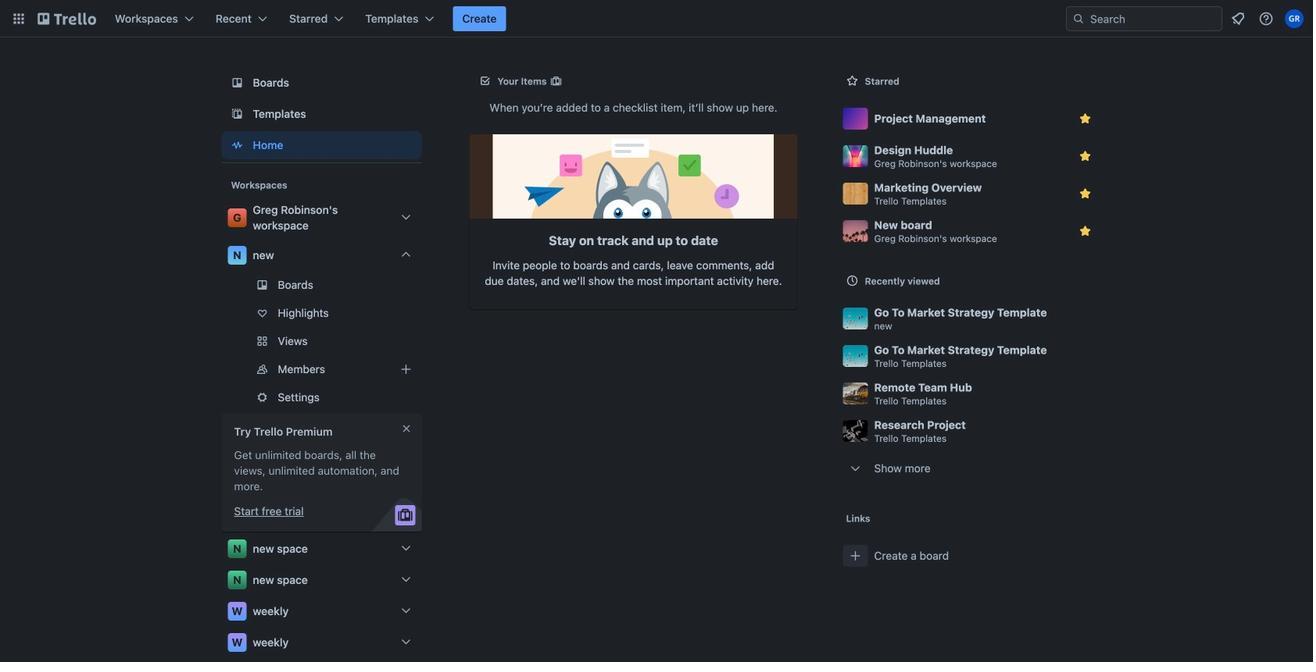 Task type: locate. For each thing, give the bounding box(es) containing it.
click to unstar design huddle. it will be removed from your starred list. image
[[1078, 149, 1093, 164]]

primary element
[[0, 0, 1313, 38]]

template board image
[[228, 105, 247, 124]]

back to home image
[[38, 6, 96, 31]]

search image
[[1072, 13, 1085, 25]]

open information menu image
[[1258, 11, 1274, 27]]

click to unstar new board. it will be removed from your starred list. image
[[1078, 224, 1093, 239]]

click to unstar project management. it will be removed from your starred list. image
[[1078, 111, 1093, 127]]

0 notifications image
[[1229, 9, 1248, 28]]

home image
[[228, 136, 247, 155]]

Search field
[[1066, 6, 1223, 31]]



Task type: vqa. For each thing, say whether or not it's contained in the screenshot.
"Explore more templates" link
no



Task type: describe. For each thing, give the bounding box(es) containing it.
board image
[[228, 73, 247, 92]]

greg robinson (gregrobinson96) image
[[1285, 9, 1304, 28]]

add image
[[397, 360, 415, 379]]

click to unstar marketing overview. it will be removed from your starred list. image
[[1078, 186, 1093, 202]]



